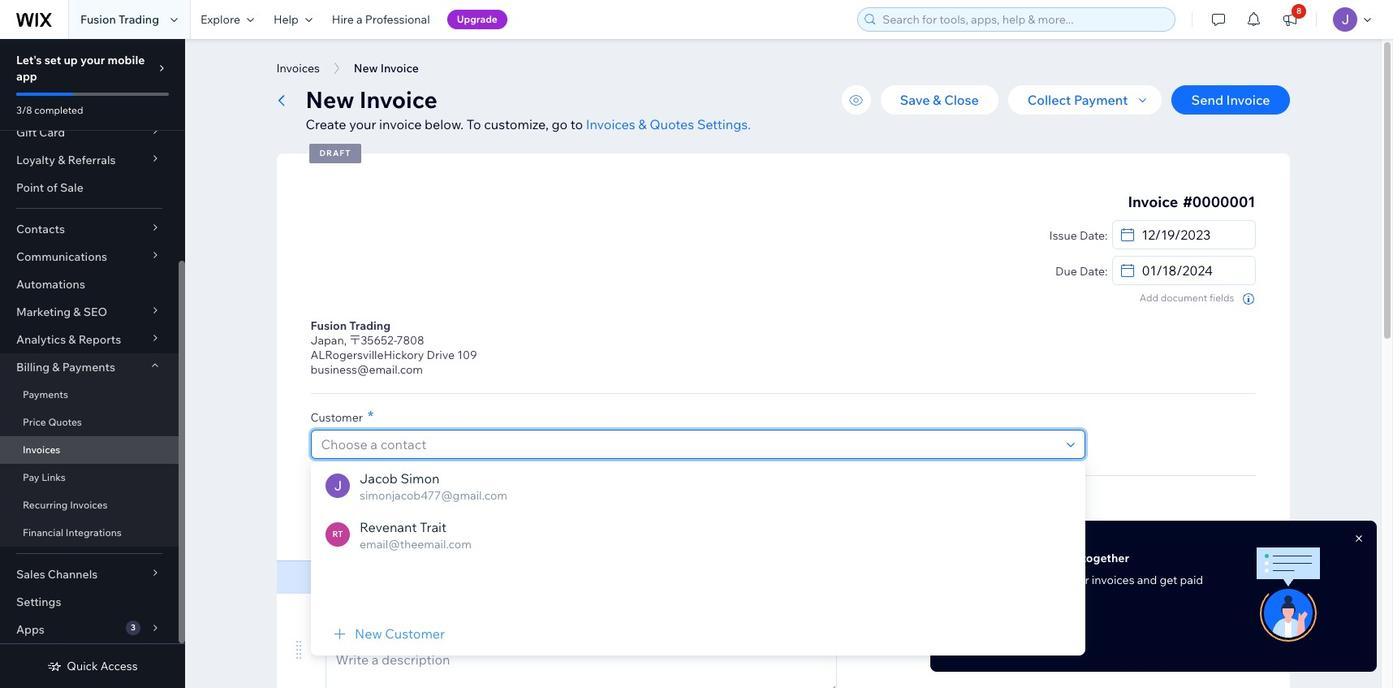 Task type: describe. For each thing, give the bounding box(es) containing it.
3
[[131, 622, 136, 633]]

to inside new invoice create your invoice below. to customize, go to invoices & quotes settings.
[[571, 116, 583, 132]]

invoices down the pay links link
[[70, 499, 108, 511]]

fusion trading
[[80, 12, 159, 27]]

& inside new invoice create your invoice below. to customize, go to invoices & quotes settings.
[[639, 116, 647, 132]]

jacob simon image
[[326, 474, 350, 498]]

invoice for new invoice create your invoice below. to customize, go to invoices & quotes settings.
[[360, 85, 438, 114]]

12/19/2023 field
[[1138, 221, 1251, 249]]

fusion for fusion trading japan, 〒35652-7808 alrogersvillehickory drive 109 business@email.com
[[311, 318, 347, 333]]

loyalty & referrals button
[[0, 146, 179, 174]]

up inside let's create an invoice together learn how to set up your invoices and get paid online.
[[1050, 572, 1064, 587]]

7808
[[397, 333, 424, 348]]

completed
[[34, 104, 83, 116]]

recurring invoices link
[[0, 491, 179, 519]]

customer inside customer *
[[311, 410, 363, 425]]

price quotes link
[[0, 409, 179, 436]]

settings
[[16, 595, 61, 609]]

Search for tools, apps, help & more... field
[[878, 8, 1171, 31]]

taxes
[[1091, 570, 1121, 585]]

recurring
[[23, 499, 68, 511]]

& for close
[[933, 92, 942, 108]]

title
[[351, 492, 372, 507]]

sale
[[60, 180, 84, 195]]

due date:
[[1056, 264, 1108, 279]]

referrals
[[68, 153, 116, 167]]

Invoice title field
[[316, 513, 1080, 540]]

your for set
[[80, 53, 105, 67]]

Add an item field
[[331, 607, 814, 634]]

an
[[1025, 550, 1039, 565]]

create
[[988, 550, 1023, 565]]

invoice for new invoice
[[381, 61, 419, 76]]

channels
[[48, 567, 98, 582]]

8 button
[[1273, 0, 1309, 39]]

Write a description text field
[[326, 646, 836, 688]]

#0000001
[[1184, 193, 1256, 211]]

invoices button
[[268, 56, 328, 80]]

fusion for fusion trading
[[80, 12, 116, 27]]

date: for due date:
[[1080, 264, 1108, 279]]

automations link
[[0, 271, 179, 298]]

invoices & quotes settings. button
[[586, 115, 751, 134]]

add
[[1140, 292, 1159, 304]]

online.
[[960, 587, 995, 602]]

issue
[[1050, 228, 1078, 243]]

invoice #0000001
[[1129, 193, 1256, 211]]

pay links
[[23, 471, 66, 483]]

reports
[[79, 332, 121, 347]]

line total
[[1200, 570, 1251, 585]]

automations
[[16, 277, 85, 292]]

send invoice button
[[1173, 85, 1290, 115]]

line
[[1200, 570, 1223, 585]]

links
[[42, 471, 66, 483]]

to
[[467, 116, 481, 132]]

help
[[274, 12, 299, 27]]

send
[[1192, 92, 1224, 108]]

revenant
[[360, 519, 417, 535]]

learn
[[960, 572, 990, 587]]

customer inside button
[[385, 625, 445, 642]]

loyalty
[[16, 153, 55, 167]]

marketing & seo button
[[0, 298, 179, 326]]

sidebar element
[[0, 0, 185, 688]]

& for referrals
[[58, 153, 65, 167]]

invoices up pay links on the bottom
[[23, 444, 60, 456]]

fusion trading japan, 〒35652-7808 alrogersvillehickory drive 109 business@email.com
[[311, 318, 477, 377]]

your for invoice
[[349, 116, 377, 132]]

new for new customer
[[355, 625, 382, 642]]

new invoice
[[354, 61, 419, 76]]

new invoice create your invoice below. to customize, go to invoices & quotes settings.
[[306, 85, 751, 132]]

together
[[1082, 550, 1130, 565]]

collect payment button
[[1009, 85, 1163, 115]]

new customer
[[355, 625, 445, 642]]

payments link
[[0, 381, 179, 409]]

close
[[945, 92, 979, 108]]

seo
[[83, 305, 107, 319]]

of
[[47, 180, 58, 195]]

hire a professional
[[332, 12, 430, 27]]

customize,
[[484, 116, 549, 132]]

up inside let's set up your mobile app
[[64, 53, 78, 67]]

payments inside popup button
[[62, 360, 115, 374]]

Choose a contact field
[[316, 431, 1062, 458]]

email@theemail.com
[[360, 537, 472, 552]]

marketing & seo
[[16, 305, 107, 319]]

let's for let's create an invoice together learn how to set up your invoices and get paid online.
[[960, 550, 986, 565]]

communications button
[[0, 243, 179, 271]]

set inside let's set up your mobile app
[[44, 53, 61, 67]]

simonjacob477@gmail.com
[[360, 488, 508, 503]]

contacts button
[[0, 215, 179, 243]]

& for seo
[[73, 305, 81, 319]]

〒35652-
[[349, 333, 397, 348]]

simon
[[401, 470, 440, 487]]

date: for issue date:
[[1080, 228, 1108, 243]]

create
[[306, 116, 347, 132]]

draft
[[320, 148, 351, 158]]

drive
[[427, 348, 455, 362]]

8
[[1297, 6, 1302, 16]]

send invoice
[[1192, 92, 1271, 108]]

analytics & reports button
[[0, 326, 179, 353]]



Task type: locate. For each thing, give the bounding box(es) containing it.
help button
[[264, 0, 322, 39]]

let's up app
[[16, 53, 42, 67]]

0 vertical spatial set
[[44, 53, 61, 67]]

set
[[44, 53, 61, 67], [1031, 572, 1047, 587]]

sales channels button
[[0, 561, 179, 588]]

date: right due
[[1080, 264, 1108, 279]]

& inside dropdown button
[[58, 153, 65, 167]]

1 vertical spatial payments
[[23, 388, 68, 400]]

1 vertical spatial trading
[[349, 318, 391, 333]]

trading for fusion trading japan, 〒35652-7808 alrogersvillehickory drive 109 business@email.com
[[349, 318, 391, 333]]

alrogersvillehickory
[[311, 348, 424, 362]]

& for reports
[[68, 332, 76, 347]]

*
[[368, 407, 374, 426]]

invoice inside new invoice create your invoice below. to customize, go to invoices & quotes settings.
[[379, 116, 422, 132]]

0 horizontal spatial set
[[44, 53, 61, 67]]

gift card
[[16, 125, 65, 140]]

quotes inside new invoice create your invoice below. to customize, go to invoices & quotes settings.
[[650, 116, 695, 132]]

invoice left title
[[311, 492, 348, 507]]

app
[[16, 69, 37, 84]]

to right go
[[571, 116, 583, 132]]

1 horizontal spatial set
[[1031, 572, 1047, 587]]

financial integrations link
[[0, 519, 179, 547]]

fusion up mobile
[[80, 12, 116, 27]]

3/8
[[16, 104, 32, 116]]

invoice right an
[[1041, 550, 1080, 565]]

customer *
[[311, 407, 374, 426]]

let's inside let's create an invoice together learn how to set up your invoices and get paid online.
[[960, 550, 986, 565]]

trading up mobile
[[119, 12, 159, 27]]

invoice right 'send'
[[1227, 92, 1271, 108]]

1 horizontal spatial invoice
[[1041, 550, 1080, 565]]

let's up learn at the bottom of the page
[[960, 550, 986, 565]]

due
[[1056, 264, 1078, 279]]

1 horizontal spatial fusion
[[311, 318, 347, 333]]

1 vertical spatial your
[[349, 116, 377, 132]]

settings.
[[698, 116, 751, 132]]

settings link
[[0, 588, 179, 616]]

add document fields
[[1140, 292, 1235, 304]]

sales
[[16, 567, 45, 582]]

pay links link
[[0, 464, 179, 491]]

jacob
[[360, 470, 398, 487]]

new
[[354, 61, 378, 76], [306, 85, 355, 114], [355, 625, 382, 642]]

let's inside let's set up your mobile app
[[16, 53, 42, 67]]

your left mobile
[[80, 53, 105, 67]]

0 vertical spatial date:
[[1080, 228, 1108, 243]]

card
[[39, 125, 65, 140]]

0 vertical spatial up
[[64, 53, 78, 67]]

trading inside "fusion trading japan, 〒35652-7808 alrogersvillehickory drive 109 business@email.com"
[[349, 318, 391, 333]]

payments up payments link
[[62, 360, 115, 374]]

set up 3/8 completed
[[44, 53, 61, 67]]

integrations
[[66, 526, 122, 539]]

japan,
[[311, 333, 347, 348]]

marketing
[[16, 305, 71, 319]]

a
[[357, 12, 363, 27]]

1 vertical spatial up
[[1050, 572, 1064, 587]]

fusion inside "fusion trading japan, 〒35652-7808 alrogersvillehickory drive 109 business@email.com"
[[311, 318, 347, 333]]

1 horizontal spatial your
[[349, 116, 377, 132]]

trading up alrogersvillehickory
[[349, 318, 391, 333]]

billing & payments button
[[0, 353, 179, 381]]

go
[[552, 116, 568, 132]]

& inside 'popup button'
[[68, 332, 76, 347]]

payments
[[62, 360, 115, 374], [23, 388, 68, 400]]

invoice down "professional"
[[381, 61, 419, 76]]

explore
[[201, 12, 240, 27]]

new inside button
[[355, 625, 382, 642]]

quick access button
[[47, 659, 138, 673]]

to inside let's create an invoice together learn how to set up your invoices and get paid online.
[[1018, 572, 1028, 587]]

payments up price quotes
[[23, 388, 68, 400]]

0 vertical spatial new
[[354, 61, 378, 76]]

mobile
[[108, 53, 145, 67]]

1 vertical spatial let's
[[960, 550, 986, 565]]

get
[[1160, 572, 1178, 587]]

0 horizontal spatial let's
[[16, 53, 42, 67]]

collect payment
[[1028, 92, 1129, 108]]

invoice inside new invoice create your invoice below. to customize, go to invoices & quotes settings.
[[360, 85, 438, 114]]

& for payments
[[52, 360, 60, 374]]

1 vertical spatial new
[[306, 85, 355, 114]]

new for new invoice
[[354, 61, 378, 76]]

2 vertical spatial new
[[355, 625, 382, 642]]

issue date:
[[1050, 228, 1108, 243]]

1 horizontal spatial up
[[1050, 572, 1064, 587]]

save & close button
[[881, 85, 999, 115]]

analytics
[[16, 332, 66, 347]]

0 horizontal spatial customer
[[311, 410, 363, 425]]

& inside button
[[933, 92, 942, 108]]

0 horizontal spatial up
[[64, 53, 78, 67]]

how
[[993, 572, 1015, 587]]

0 vertical spatial your
[[80, 53, 105, 67]]

quotes inside "sidebar" element
[[48, 416, 82, 428]]

invoice inside let's create an invoice together learn how to set up your invoices and get paid online.
[[1041, 550, 1080, 565]]

up up completed
[[64, 53, 78, 67]]

quotes left 'settings.'
[[650, 116, 695, 132]]

invoice
[[379, 116, 422, 132], [1041, 550, 1080, 565]]

financial integrations
[[23, 526, 122, 539]]

2 horizontal spatial your
[[1066, 572, 1090, 587]]

your left taxes
[[1066, 572, 1090, 587]]

paid
[[1181, 572, 1204, 587]]

let's for let's set up your mobile app
[[16, 53, 42, 67]]

1 horizontal spatial trading
[[349, 318, 391, 333]]

0 horizontal spatial your
[[80, 53, 105, 67]]

3/8 completed
[[16, 104, 83, 116]]

price quotes
[[23, 416, 82, 428]]

0 vertical spatial payments
[[62, 360, 115, 374]]

invoices inside 'button'
[[277, 61, 320, 76]]

1 vertical spatial date:
[[1080, 264, 1108, 279]]

&
[[933, 92, 942, 108], [639, 116, 647, 132], [58, 153, 65, 167], [73, 305, 81, 319], [68, 332, 76, 347], [52, 360, 60, 374]]

1 horizontal spatial to
[[1018, 572, 1028, 587]]

upgrade button
[[447, 10, 508, 29]]

invoice down new invoice
[[360, 85, 438, 114]]

quotes right price
[[48, 416, 82, 428]]

quick
[[67, 659, 98, 673]]

1 vertical spatial to
[[1018, 572, 1028, 587]]

new inside button
[[354, 61, 378, 76]]

1 vertical spatial customer
[[385, 625, 445, 642]]

0 horizontal spatial invoice
[[379, 116, 422, 132]]

rt
[[333, 529, 343, 539]]

set inside let's create an invoice together learn how to set up your invoices and get paid online.
[[1031, 572, 1047, 587]]

trading for fusion trading
[[119, 12, 159, 27]]

up left taxes
[[1050, 572, 1064, 587]]

customer
[[311, 410, 363, 425], [385, 625, 445, 642]]

up
[[64, 53, 78, 67], [1050, 572, 1064, 587]]

access
[[101, 659, 138, 673]]

0 vertical spatial to
[[571, 116, 583, 132]]

fusion left "〒35652-"
[[311, 318, 347, 333]]

to right 'how'
[[1018, 572, 1028, 587]]

recurring invoices
[[23, 499, 108, 511]]

0 vertical spatial fusion
[[80, 12, 116, 27]]

your inside new invoice create your invoice below. to customize, go to invoices & quotes settings.
[[349, 116, 377, 132]]

analytics & reports
[[16, 332, 121, 347]]

0 vertical spatial customer
[[311, 410, 363, 425]]

date:
[[1080, 228, 1108, 243], [1080, 264, 1108, 279]]

your inside let's create an invoice together learn how to set up your invoices and get paid online.
[[1066, 572, 1090, 587]]

billing & payments
[[16, 360, 115, 374]]

financial
[[23, 526, 64, 539]]

1 date: from the top
[[1080, 228, 1108, 243]]

invoice up 12/19/2023 field
[[1129, 193, 1179, 211]]

new customer button
[[331, 624, 445, 643]]

2 date: from the top
[[1080, 264, 1108, 279]]

jacob simon simonjacob477@gmail.com
[[360, 470, 508, 503]]

and
[[1138, 572, 1158, 587]]

0 vertical spatial quotes
[[650, 116, 695, 132]]

1 horizontal spatial let's
[[960, 550, 986, 565]]

1 horizontal spatial customer
[[385, 625, 445, 642]]

0 horizontal spatial fusion
[[80, 12, 116, 27]]

new inside new invoice create your invoice below. to customize, go to invoices & quotes settings.
[[306, 85, 355, 114]]

document
[[1161, 292, 1208, 304]]

set down an
[[1031, 572, 1047, 587]]

1 vertical spatial invoice
[[1041, 550, 1080, 565]]

0 horizontal spatial quotes
[[48, 416, 82, 428]]

new invoice button
[[346, 56, 427, 80]]

1 vertical spatial set
[[1031, 572, 1047, 587]]

your inside let's set up your mobile app
[[80, 53, 105, 67]]

1 horizontal spatial quotes
[[650, 116, 695, 132]]

0 horizontal spatial trading
[[119, 12, 159, 27]]

fields
[[1210, 292, 1235, 304]]

0 vertical spatial let's
[[16, 53, 42, 67]]

1 vertical spatial quotes
[[48, 416, 82, 428]]

quotes
[[650, 116, 695, 132], [48, 416, 82, 428]]

save
[[901, 92, 930, 108]]

let's create an invoice together learn how to set up your invoices and get paid online.
[[960, 550, 1204, 602]]

date: right issue
[[1080, 228, 1108, 243]]

invoice for send invoice
[[1227, 92, 1271, 108]]

invoices right go
[[586, 116, 636, 132]]

invoice left below.
[[379, 116, 422, 132]]

your right create
[[349, 116, 377, 132]]

invoice title
[[311, 492, 372, 507]]

new for new invoice create your invoice below. to customize, go to invoices & quotes settings.
[[306, 85, 355, 114]]

gift
[[16, 125, 37, 140]]

invoice
[[381, 61, 419, 76], [360, 85, 438, 114], [1227, 92, 1271, 108], [1129, 193, 1179, 211], [311, 492, 348, 507]]

1 vertical spatial fusion
[[311, 318, 347, 333]]

quick access
[[67, 659, 138, 673]]

invoices down help button
[[277, 61, 320, 76]]

trait
[[420, 519, 447, 535]]

apps
[[16, 622, 44, 637]]

professional
[[365, 12, 430, 27]]

business@email.com
[[311, 362, 423, 377]]

upgrade
[[457, 13, 498, 25]]

01/18/2024 field
[[1138, 257, 1251, 284]]

save & close
[[901, 92, 979, 108]]

& inside dropdown button
[[73, 305, 81, 319]]

& inside popup button
[[52, 360, 60, 374]]

hire
[[332, 12, 354, 27]]

2 vertical spatial your
[[1066, 572, 1090, 587]]

invoices inside new invoice create your invoice below. to customize, go to invoices & quotes settings.
[[586, 116, 636, 132]]

0 vertical spatial trading
[[119, 12, 159, 27]]

0 horizontal spatial to
[[571, 116, 583, 132]]

payment
[[1075, 92, 1129, 108]]

0 vertical spatial invoice
[[379, 116, 422, 132]]

collect
[[1028, 92, 1072, 108]]

invoices
[[277, 61, 320, 76], [586, 116, 636, 132], [23, 444, 60, 456], [70, 499, 108, 511]]

below.
[[425, 116, 464, 132]]



Task type: vqa. For each thing, say whether or not it's contained in the screenshot.
Point of Sale link
yes



